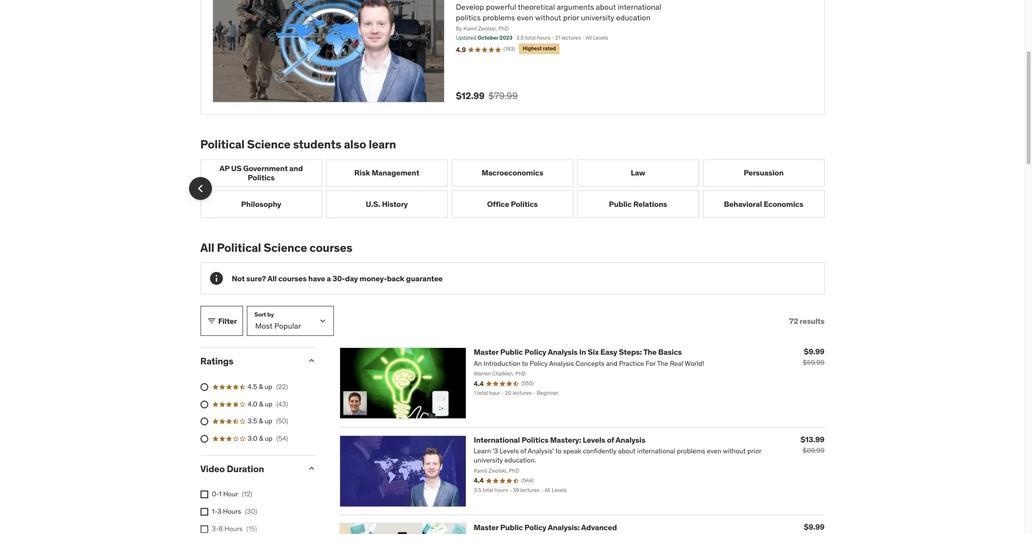 Task type: describe. For each thing, give the bounding box(es) containing it.
3-
[[212, 524, 219, 533]]

not
[[232, 273, 245, 283]]

basics
[[658, 347, 682, 357]]

$9.99 $59.99
[[803, 347, 825, 367]]

(30)
[[245, 507, 257, 516]]

4.5
[[248, 382, 257, 391]]

3
[[217, 507, 221, 516]]

small image inside filter button
[[207, 316, 216, 326]]

law link
[[577, 159, 699, 187]]

public inside carousel element
[[609, 199, 632, 209]]

up for 3.5 & up
[[265, 417, 272, 426]]

(193)
[[504, 46, 515, 52]]

1-
[[212, 507, 217, 516]]

easy
[[601, 347, 617, 357]]

master for master public policy analysis: advanced
[[474, 522, 499, 532]]

also
[[344, 137, 366, 152]]

students
[[293, 137, 342, 152]]

21
[[556, 34, 561, 41]]

hours for 3-6 hours
[[225, 524, 243, 533]]

filter button
[[200, 306, 243, 336]]

university
[[581, 13, 614, 22]]

1
[[219, 490, 222, 499]]

$12.99 $79.99
[[456, 90, 518, 102]]

steps:
[[619, 347, 642, 357]]

highest rated
[[523, 45, 556, 52]]

updated october 2023
[[456, 34, 513, 41]]

rated
[[543, 45, 556, 52]]

master public policy analysis in six easy steps: the basics
[[474, 347, 682, 357]]

behavioral
[[724, 199, 762, 209]]

2023
[[500, 34, 513, 41]]

office politics
[[487, 199, 538, 209]]

hour
[[223, 490, 238, 499]]

3.5 total hours
[[516, 34, 551, 41]]

and
[[289, 163, 303, 173]]

develop
[[456, 2, 484, 11]]

philosophy
[[241, 199, 281, 209]]

& for 3.5
[[259, 417, 263, 426]]

not sure? all courses have a 30-day money-back guarantee
[[232, 273, 443, 283]]

behavioral economics link
[[703, 191, 825, 218]]

highest
[[523, 45, 542, 52]]

master public policy analysis in six easy steps: the basics link
[[474, 347, 682, 357]]

policy for analysis:
[[525, 522, 547, 532]]

updated
[[456, 34, 477, 41]]

hours for 1-3 hours
[[223, 507, 241, 516]]

0 vertical spatial analysis
[[548, 347, 578, 357]]

office
[[487, 199, 509, 209]]

politics
[[456, 13, 481, 22]]

(43)
[[276, 400, 288, 408]]

$13.99
[[801, 434, 825, 444]]

$79.99
[[489, 90, 518, 102]]

macroeconomics
[[482, 168, 543, 178]]

4.0
[[248, 400, 257, 408]]

u.s. history
[[366, 199, 408, 209]]

3.5 for 3.5 total hours
[[516, 34, 524, 41]]

ap us government and politics link
[[200, 159, 322, 187]]

72
[[789, 316, 798, 326]]

3.5 & up (50)
[[248, 417, 288, 426]]

& for 3.0
[[259, 434, 263, 443]]

behavioral economics
[[724, 199, 804, 209]]

master for master public policy analysis in six easy steps: the basics
[[474, 347, 499, 357]]

3.0 & up (54)
[[248, 434, 288, 443]]

master public policy analysis: advanced link
[[474, 522, 617, 532]]

public for analysis:
[[500, 522, 523, 532]]

six
[[588, 347, 599, 357]]

kamil
[[464, 25, 477, 32]]

master public policy analysis: advanced
[[474, 522, 617, 532]]

0 vertical spatial levels
[[593, 34, 608, 41]]

public relations link
[[577, 191, 699, 218]]

economics
[[764, 199, 804, 209]]

public for analysis
[[500, 347, 523, 357]]

of
[[607, 435, 614, 445]]

all for all political science courses
[[200, 240, 214, 255]]

(15)
[[247, 524, 257, 533]]

u.s.
[[366, 199, 380, 209]]

up for 4.0 & up
[[265, 400, 273, 408]]

government
[[243, 163, 288, 173]]

us
[[231, 163, 242, 173]]

international politics mastery: levels of analysis link
[[474, 435, 646, 445]]

$9.99 for $9.99 $59.99
[[804, 347, 825, 356]]

all political science courses
[[200, 240, 353, 255]]

ratings
[[200, 355, 234, 367]]

politics inside ap us government and politics
[[248, 173, 275, 182]]

4.5 & up (22)
[[248, 382, 288, 391]]

1-3 hours (30)
[[212, 507, 257, 516]]

mastery:
[[550, 435, 581, 445]]

$59.99
[[803, 358, 825, 367]]

management
[[372, 168, 419, 178]]

1 vertical spatial levels
[[583, 435, 606, 445]]

arguments
[[557, 2, 594, 11]]

3.5 for 3.5 & up (50)
[[248, 417, 257, 426]]

office politics link
[[452, 191, 574, 218]]

have
[[308, 273, 325, 283]]

all for all levels
[[586, 34, 592, 41]]

zwolski,
[[478, 25, 497, 32]]

xsmall image for 0-
[[200, 491, 208, 499]]

politics for office
[[511, 199, 538, 209]]

even
[[517, 13, 534, 22]]

guarantee
[[406, 273, 443, 283]]

1 horizontal spatial all
[[267, 273, 277, 283]]

30-
[[333, 273, 345, 283]]

4.0 & up (43)
[[248, 400, 288, 408]]

persuasion link
[[703, 159, 825, 187]]

about
[[596, 2, 616, 11]]

1 vertical spatial political
[[217, 240, 261, 255]]

& for 4.0
[[259, 400, 263, 408]]



Task type: locate. For each thing, give the bounding box(es) containing it.
public relations
[[609, 199, 667, 209]]

1 vertical spatial small image
[[307, 463, 316, 473]]

up left "(43)" on the bottom left of page
[[265, 400, 273, 408]]

politics right office
[[511, 199, 538, 209]]

all
[[586, 34, 592, 41], [200, 240, 214, 255], [267, 273, 277, 283]]

$12.99
[[456, 90, 485, 102]]

day
[[345, 273, 358, 283]]

results
[[800, 316, 825, 326]]

1 horizontal spatial 3.5
[[516, 34, 524, 41]]

analysis right of
[[616, 435, 646, 445]]

2 master from the top
[[474, 522, 499, 532]]

& right the 4.5 on the bottom left of the page
[[259, 382, 263, 391]]

video
[[200, 463, 225, 474]]

video duration
[[200, 463, 264, 474]]

policy left in in the right bottom of the page
[[525, 347, 547, 357]]

2 horizontal spatial all
[[586, 34, 592, 41]]

courses for all
[[278, 273, 307, 283]]

$89.99
[[803, 446, 825, 455]]

political up ap
[[200, 137, 245, 152]]

public
[[609, 199, 632, 209], [500, 347, 523, 357], [500, 522, 523, 532]]

1 vertical spatial policy
[[525, 522, 547, 532]]

0 vertical spatial 3.5
[[516, 34, 524, 41]]

0 horizontal spatial small image
[[207, 316, 216, 326]]

small image
[[307, 356, 316, 366]]

policy
[[525, 347, 547, 357], [525, 522, 547, 532]]

3.5 left total
[[516, 34, 524, 41]]

u.s. history link
[[326, 191, 448, 218]]

1 master from the top
[[474, 347, 499, 357]]

ratings button
[[200, 355, 299, 367]]

& right 3.0
[[259, 434, 263, 443]]

a
[[327, 273, 331, 283]]

3-6 hours (15)
[[212, 524, 257, 533]]

small image
[[207, 316, 216, 326], [307, 463, 316, 473]]

3.5
[[516, 34, 524, 41], [248, 417, 257, 426]]

1 vertical spatial courses
[[278, 273, 307, 283]]

0 vertical spatial public
[[609, 199, 632, 209]]

politics left the mastery:
[[522, 435, 549, 445]]

politics
[[248, 173, 275, 182], [511, 199, 538, 209], [522, 435, 549, 445]]

0 vertical spatial $9.99
[[804, 347, 825, 356]]

xsmall image
[[200, 491, 208, 499], [200, 508, 208, 516], [200, 525, 208, 533]]

1 horizontal spatial courses
[[310, 240, 353, 255]]

theoretical
[[518, 2, 555, 11]]

advanced
[[581, 522, 617, 532]]

1 vertical spatial master
[[474, 522, 499, 532]]

$9.99 inside the $9.99 $59.99
[[804, 347, 825, 356]]

in
[[579, 347, 586, 357]]

carousel element
[[189, 159, 825, 218]]

powerful
[[486, 2, 516, 11]]

1 horizontal spatial analysis
[[616, 435, 646, 445]]

6
[[219, 524, 223, 533]]

risk management
[[354, 168, 419, 178]]

xsmall image left 3-
[[200, 525, 208, 533]]

courses for science
[[310, 240, 353, 255]]

without
[[535, 13, 561, 22]]

72 results
[[789, 316, 825, 326]]

analysis:
[[548, 522, 580, 532]]

2 vertical spatial xsmall image
[[200, 525, 208, 533]]

1 vertical spatial public
[[500, 347, 523, 357]]

$9.99 for $9.99
[[804, 522, 825, 532]]

0-1 hour (12)
[[212, 490, 252, 499]]

2 vertical spatial public
[[500, 522, 523, 532]]

1 vertical spatial $9.99
[[804, 522, 825, 532]]

develop powerful theoretical arguments about international politics problems even without prior university education by kamil zwolski, phd
[[456, 2, 662, 32]]

science up sure?
[[264, 240, 307, 255]]

2 policy from the top
[[525, 522, 547, 532]]

xsmall image left the 0-
[[200, 491, 208, 499]]

philosophy link
[[200, 191, 322, 218]]

politics up philosophy
[[248, 173, 275, 182]]

relations
[[634, 199, 667, 209]]

persuasion
[[744, 168, 784, 178]]

0 horizontal spatial 3.5
[[248, 417, 257, 426]]

0 vertical spatial small image
[[207, 316, 216, 326]]

phd
[[499, 25, 509, 32]]

3.5 down 4.0
[[248, 417, 257, 426]]

problems
[[483, 13, 515, 22]]

0 vertical spatial xsmall image
[[200, 491, 208, 499]]

hours right 3
[[223, 507, 241, 516]]

up for 4.5 & up
[[265, 382, 272, 391]]

international politics mastery: levels of analysis
[[474, 435, 646, 445]]

72 results status
[[789, 316, 825, 326]]

lectures
[[562, 34, 581, 41]]

courses left have on the bottom of the page
[[278, 273, 307, 283]]

policy for analysis
[[525, 347, 547, 357]]

international
[[618, 2, 662, 11]]

up for 3.0 & up
[[265, 434, 273, 443]]

1 vertical spatial xsmall image
[[200, 508, 208, 516]]

0 vertical spatial all
[[586, 34, 592, 41]]

2 $9.99 from the top
[[804, 522, 825, 532]]

&
[[259, 382, 263, 391], [259, 400, 263, 408], [259, 417, 263, 426], [259, 434, 263, 443]]

up left (54)
[[265, 434, 273, 443]]

total
[[525, 34, 536, 41]]

1 vertical spatial hours
[[225, 524, 243, 533]]

0 vertical spatial political
[[200, 137, 245, 152]]

master
[[474, 347, 499, 357], [474, 522, 499, 532]]

0 vertical spatial hours
[[223, 507, 241, 516]]

0 horizontal spatial courses
[[278, 273, 307, 283]]

1 vertical spatial science
[[264, 240, 307, 255]]

levels left of
[[583, 435, 606, 445]]

courses up a
[[310, 240, 353, 255]]

0 vertical spatial science
[[247, 137, 291, 152]]

xsmall image left 1-
[[200, 508, 208, 516]]

science up government
[[247, 137, 291, 152]]

0 vertical spatial politics
[[248, 173, 275, 182]]

0 horizontal spatial analysis
[[548, 347, 578, 357]]

& right 4.0
[[259, 400, 263, 408]]

(54)
[[276, 434, 288, 443]]

1 vertical spatial 3.5
[[248, 417, 257, 426]]

levels down university
[[593, 34, 608, 41]]

sure?
[[246, 273, 266, 283]]

previous image
[[193, 181, 208, 196]]

1 policy from the top
[[525, 347, 547, 357]]

all levels
[[586, 34, 608, 41]]

2 vertical spatial all
[[267, 273, 277, 283]]

1 vertical spatial analysis
[[616, 435, 646, 445]]

up left (22)
[[265, 382, 272, 391]]

international
[[474, 435, 520, 445]]

hours
[[223, 507, 241, 516], [225, 524, 243, 533]]

21 lectures
[[556, 34, 581, 41]]

hours right 6
[[225, 524, 243, 533]]

money-
[[360, 273, 387, 283]]

xsmall image for 3-
[[200, 525, 208, 533]]

up
[[265, 382, 272, 391], [265, 400, 273, 408], [265, 417, 272, 426], [265, 434, 273, 443]]

1 horizontal spatial small image
[[307, 463, 316, 473]]

political science students also learn
[[200, 137, 396, 152]]

1 vertical spatial all
[[200, 240, 214, 255]]

policy left analysis:
[[525, 522, 547, 532]]

2 vertical spatial politics
[[522, 435, 549, 445]]

& for 4.5
[[259, 382, 263, 391]]

1 $9.99 from the top
[[804, 347, 825, 356]]

0 vertical spatial master
[[474, 347, 499, 357]]

history
[[382, 199, 408, 209]]

1 xsmall image from the top
[[200, 491, 208, 499]]

4.9
[[456, 45, 466, 54]]

macroeconomics link
[[452, 159, 574, 187]]

3 xsmall image from the top
[[200, 525, 208, 533]]

duration
[[227, 463, 264, 474]]

filter
[[218, 316, 237, 326]]

1 vertical spatial politics
[[511, 199, 538, 209]]

$13.99 $89.99
[[801, 434, 825, 455]]

& down 4.0 & up (43) at the bottom left
[[259, 417, 263, 426]]

0 vertical spatial policy
[[525, 347, 547, 357]]

2 xsmall image from the top
[[200, 508, 208, 516]]

levels
[[593, 34, 608, 41], [583, 435, 606, 445]]

up left (50)
[[265, 417, 272, 426]]

analysis left in in the right bottom of the page
[[548, 347, 578, 357]]

ap
[[220, 163, 230, 173]]

analysis
[[548, 347, 578, 357], [616, 435, 646, 445]]

risk management link
[[326, 159, 448, 187]]

xsmall image for 1-
[[200, 508, 208, 516]]

education
[[616, 13, 651, 22]]

(12)
[[242, 490, 252, 499]]

(22)
[[276, 382, 288, 391]]

back
[[387, 273, 405, 283]]

hours
[[537, 34, 551, 41]]

0 vertical spatial courses
[[310, 240, 353, 255]]

prior
[[563, 13, 579, 22]]

0 horizontal spatial all
[[200, 240, 214, 255]]

politics for international
[[522, 435, 549, 445]]

political up not at the left of page
[[217, 240, 261, 255]]



Task type: vqa. For each thing, say whether or not it's contained in the screenshot.
Peter's
no



